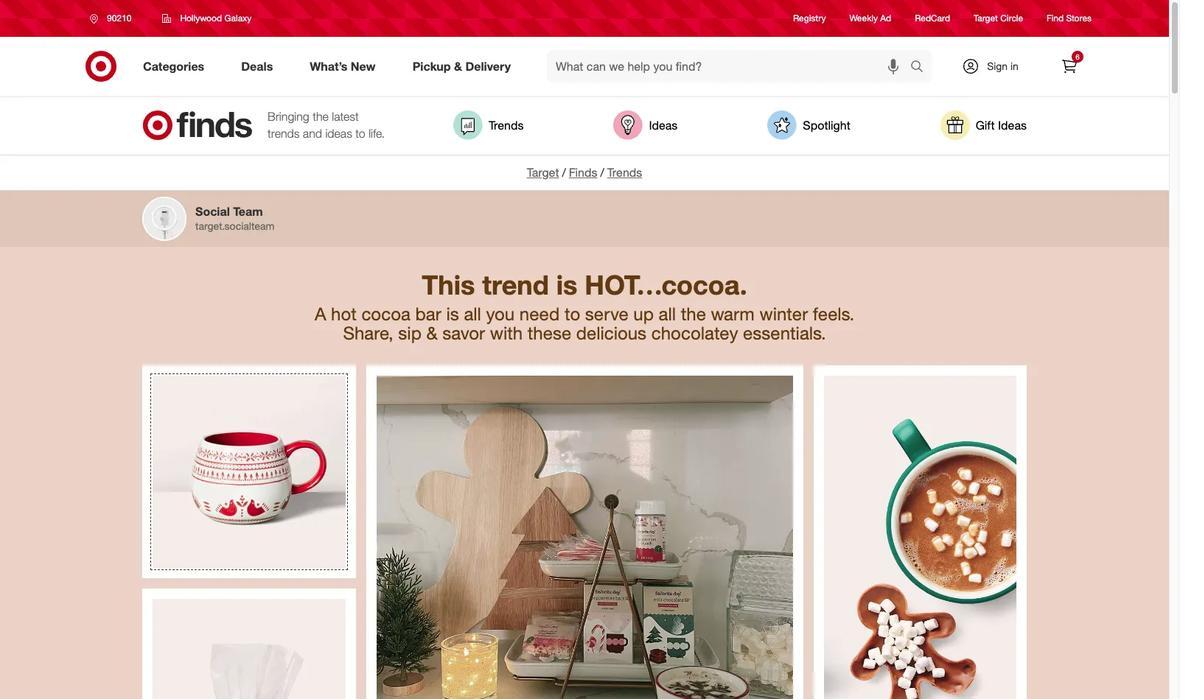 Task type: locate. For each thing, give the bounding box(es) containing it.
target left circle
[[974, 13, 998, 24]]

weekly
[[850, 13, 878, 24]]

ideas
[[649, 118, 678, 132], [998, 118, 1027, 132]]

0 horizontal spatial to
[[356, 126, 365, 141]]

the up and
[[313, 109, 329, 124]]

spotlight link
[[768, 111, 851, 140]]

bringing
[[268, 109, 309, 124]]

0 horizontal spatial trends link
[[453, 111, 524, 140]]

& right sip
[[427, 322, 438, 345]]

trends
[[489, 118, 524, 132], [607, 165, 642, 180]]

trends link down delivery
[[453, 111, 524, 140]]

0 vertical spatial &
[[454, 59, 462, 73]]

to
[[356, 126, 365, 141], [565, 303, 580, 325]]

target for target / finds / trends
[[527, 165, 559, 180]]

target finds image
[[142, 111, 253, 140]]

the
[[313, 109, 329, 124], [681, 303, 706, 325]]

is
[[556, 269, 577, 301], [446, 303, 459, 325]]

all left you
[[464, 303, 481, 325]]

1 horizontal spatial target
[[974, 13, 998, 24]]

2 / from the left
[[600, 165, 604, 180]]

finds
[[569, 165, 598, 180]]

sign in link
[[950, 50, 1042, 83]]

1 all from the left
[[464, 303, 481, 325]]

target for target circle
[[974, 13, 998, 24]]

trends
[[268, 126, 300, 141]]

savor
[[443, 322, 485, 345]]

target
[[974, 13, 998, 24], [527, 165, 559, 180]]

0 horizontal spatial ideas
[[649, 118, 678, 132]]

& right pickup
[[454, 59, 462, 73]]

0 vertical spatial the
[[313, 109, 329, 124]]

1 horizontal spatial is
[[556, 269, 577, 301]]

find stores link
[[1047, 12, 1092, 25]]

1 vertical spatial trends link
[[607, 165, 642, 180]]

pickup
[[413, 59, 451, 73]]

pickup & delivery link
[[400, 50, 529, 83]]

is up need
[[556, 269, 577, 301]]

find
[[1047, 13, 1064, 24]]

all
[[464, 303, 481, 325], [659, 303, 676, 325]]

weekly ad
[[850, 13, 891, 24]]

1 vertical spatial &
[[427, 322, 438, 345]]

you
[[486, 303, 515, 325]]

latest
[[332, 109, 359, 124]]

hot…cocoa.
[[585, 269, 747, 301]]

&
[[454, 59, 462, 73], [427, 322, 438, 345]]

trends link
[[453, 111, 524, 140], [607, 165, 642, 180]]

target.socialteam avatar image image
[[144, 198, 185, 239]]

/ left finds 'link'
[[562, 165, 566, 180]]

hollywood galaxy button
[[153, 5, 261, 32]]

0 horizontal spatial all
[[464, 303, 481, 325]]

0 vertical spatial to
[[356, 126, 365, 141]]

1 horizontal spatial /
[[600, 165, 604, 180]]

to right need
[[565, 303, 580, 325]]

bar
[[415, 303, 441, 325]]

0 horizontal spatial &
[[427, 322, 438, 345]]

target left finds
[[527, 165, 559, 180]]

0 vertical spatial trends
[[489, 118, 524, 132]]

target / finds / trends
[[527, 165, 642, 180]]

categories
[[143, 59, 204, 73]]

registry link
[[793, 12, 826, 25]]

1 horizontal spatial ideas
[[998, 118, 1027, 132]]

finds link
[[569, 165, 598, 180]]

gift ideas
[[976, 118, 1027, 132]]

target circle link
[[974, 12, 1023, 25]]

1 vertical spatial trends
[[607, 165, 642, 180]]

feels.
[[813, 303, 855, 325]]

ideas
[[325, 126, 352, 141]]

the inside bringing the latest trends and ideas to life.
[[313, 109, 329, 124]]

0 horizontal spatial /
[[562, 165, 566, 180]]

all right up
[[659, 303, 676, 325]]

the inside this trend is hot…cocoa. a hot cocoa bar is all you need to serve up all the warm winter feels. share, sip & savor with these delicious chocolatey essentials.
[[681, 303, 706, 325]]

bringing the latest trends and ideas to life.
[[268, 109, 385, 141]]

find stores
[[1047, 13, 1092, 24]]

pickup & delivery
[[413, 59, 511, 73]]

team
[[233, 204, 263, 219]]

winter
[[760, 303, 808, 325]]

1 horizontal spatial trends link
[[607, 165, 642, 180]]

1 horizontal spatial the
[[681, 303, 706, 325]]

0 horizontal spatial is
[[446, 303, 459, 325]]

trends link right finds
[[607, 165, 642, 180]]

weekly ad link
[[850, 12, 891, 25]]

is right bar
[[446, 303, 459, 325]]

what's new
[[310, 59, 376, 73]]

/ right finds 'link'
[[600, 165, 604, 180]]

with
[[490, 322, 523, 345]]

stores
[[1066, 13, 1092, 24]]

0 horizontal spatial target
[[527, 165, 559, 180]]

deals link
[[229, 50, 291, 83]]

6
[[1076, 52, 1080, 61]]

1 vertical spatial to
[[565, 303, 580, 325]]

redcard
[[915, 13, 950, 24]]

0 horizontal spatial trends
[[489, 118, 524, 132]]

what's new link
[[297, 50, 394, 83]]

1 horizontal spatial all
[[659, 303, 676, 325]]

serve
[[585, 303, 629, 325]]

trends right finds
[[607, 165, 642, 180]]

0 vertical spatial target
[[974, 13, 998, 24]]

1 vertical spatial target
[[527, 165, 559, 180]]

0 horizontal spatial the
[[313, 109, 329, 124]]

the left warm
[[681, 303, 706, 325]]

2 all from the left
[[659, 303, 676, 325]]

deals
[[241, 59, 273, 73]]

1 horizontal spatial trends
[[607, 165, 642, 180]]

delivery
[[465, 59, 511, 73]]

trends down delivery
[[489, 118, 524, 132]]

hollywood galaxy
[[180, 13, 252, 24]]

target link
[[527, 165, 559, 180]]

to inside bringing the latest trends and ideas to life.
[[356, 126, 365, 141]]

1 horizontal spatial to
[[565, 303, 580, 325]]

1 vertical spatial the
[[681, 303, 706, 325]]

/
[[562, 165, 566, 180], [600, 165, 604, 180]]

new
[[351, 59, 376, 73]]

chocolatey
[[652, 322, 738, 345]]

to left life.
[[356, 126, 365, 141]]

& inside this trend is hot…cocoa. a hot cocoa bar is all you need to serve up all the warm winter feels. share, sip & savor with these delicious chocolatey essentials.
[[427, 322, 438, 345]]

in
[[1011, 60, 1019, 72]]



Task type: vqa. For each thing, say whether or not it's contained in the screenshot.
the left IS
yes



Task type: describe. For each thing, give the bounding box(es) containing it.
gift
[[976, 118, 995, 132]]

1 ideas from the left
[[649, 118, 678, 132]]

social
[[195, 204, 230, 219]]

0 vertical spatial is
[[556, 269, 577, 301]]

2 ideas from the left
[[998, 118, 1027, 132]]

6 link
[[1054, 50, 1086, 83]]

registry
[[793, 13, 826, 24]]

90210
[[107, 13, 132, 24]]

0 vertical spatial trends link
[[453, 111, 524, 140]]

essentials.
[[743, 322, 826, 345]]

hot
[[331, 303, 357, 325]]

1 horizontal spatial &
[[454, 59, 462, 73]]

and
[[303, 126, 322, 141]]

life.
[[369, 126, 385, 141]]

galaxy
[[224, 13, 252, 24]]

need
[[520, 303, 560, 325]]

hollywood
[[180, 13, 222, 24]]

to inside this trend is hot…cocoa. a hot cocoa bar is all you need to serve up all the warm winter feels. share, sip & savor with these delicious chocolatey essentials.
[[565, 303, 580, 325]]

cocoa
[[362, 303, 411, 325]]

gift ideas link
[[940, 111, 1027, 140]]

social team target.socialteam
[[195, 204, 275, 232]]

categories link
[[130, 50, 223, 83]]

search button
[[904, 50, 939, 86]]

what's
[[310, 59, 348, 73]]

target circle
[[974, 13, 1023, 24]]

sign in
[[987, 60, 1019, 72]]

redcard link
[[915, 12, 950, 25]]

sip
[[398, 322, 422, 345]]

warm
[[711, 303, 755, 325]]

target.socialteam
[[195, 220, 275, 232]]

up
[[634, 303, 654, 325]]

ideas link
[[614, 111, 678, 140]]

this trend is hot…cocoa. a hot cocoa bar is all you need to serve up all the warm winter feels. share, sip & savor with these delicious chocolatey essentials.
[[315, 269, 859, 345]]

delicious
[[576, 322, 647, 345]]

What can we help you find? suggestions appear below search field
[[547, 50, 914, 83]]

circle
[[1001, 13, 1023, 24]]

this
[[422, 269, 475, 301]]

1 / from the left
[[562, 165, 566, 180]]

search
[[904, 60, 939, 75]]

trends inside "link"
[[489, 118, 524, 132]]

these
[[528, 322, 571, 345]]

share,
[[343, 322, 393, 345]]

ad
[[880, 13, 891, 24]]

90210 button
[[80, 5, 147, 32]]

spotlight
[[803, 118, 851, 132]]

a
[[315, 303, 326, 325]]

1 vertical spatial is
[[446, 303, 459, 325]]

sign
[[987, 60, 1008, 72]]

trend
[[482, 269, 549, 301]]



